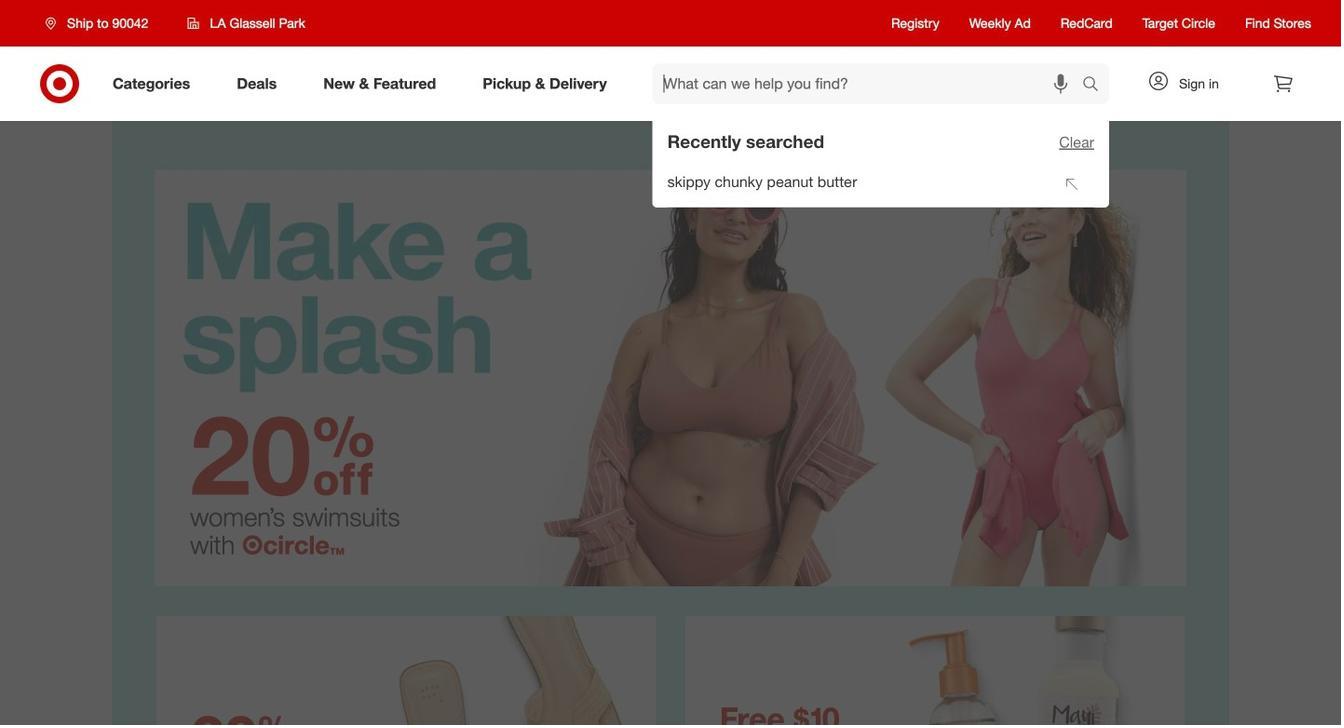 Task type: vqa. For each thing, say whether or not it's contained in the screenshot.
HELPFUL? for Not helpful button related to Loved the coverage, however found
no



Task type: describe. For each thing, give the bounding box(es) containing it.
make a splash image
[[112, 121, 1230, 587]]

What can we help you find? suggestions appear below search field
[[653, 63, 1087, 104]]



